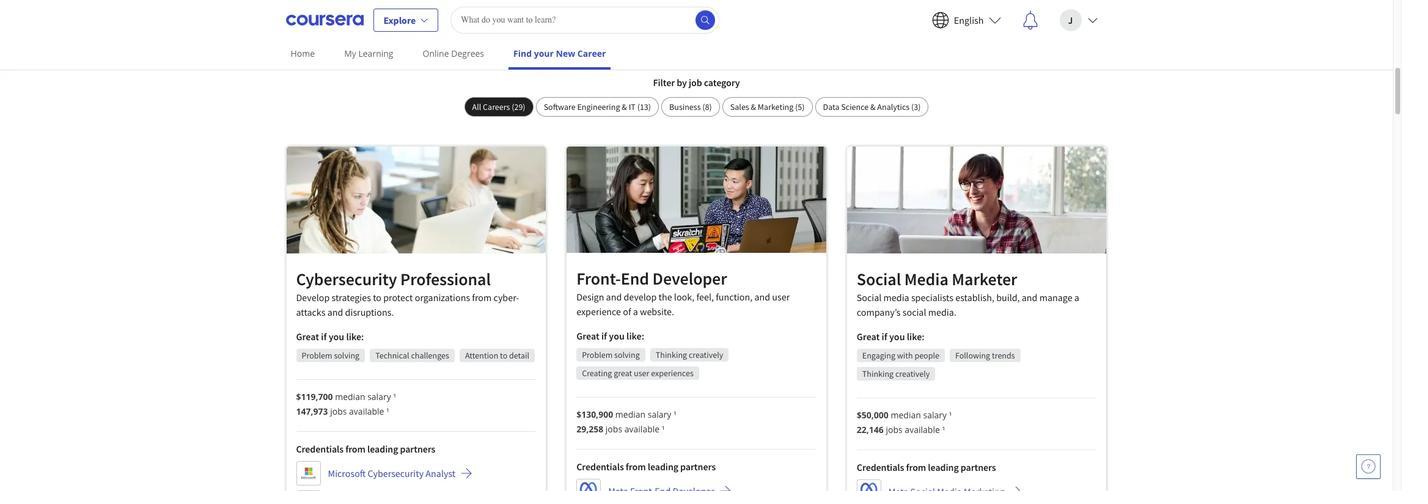 Task type: vqa. For each thing, say whether or not it's contained in the screenshot.
The Company'S
yes



Task type: describe. For each thing, give the bounding box(es) containing it.
people
[[915, 350, 940, 361]]

data
[[823, 101, 840, 112]]

business
[[669, 101, 701, 112]]

salary for marketer
[[923, 409, 947, 421]]

career
[[578, 48, 606, 59]]

available for developer
[[625, 424, 660, 435]]

interests
[[631, 46, 675, 62]]

& inside "button"
[[751, 101, 756, 112]]

$130,900
[[577, 409, 613, 420]]

disruptions.
[[345, 306, 394, 319]]

What do you want to learn? text field
[[451, 6, 720, 33]]

(3)
[[911, 101, 921, 112]]

1 social from the top
[[857, 268, 901, 290]]

software
[[544, 101, 576, 112]]

1 vertical spatial thinking creatively
[[862, 368, 930, 379]]

sales
[[730, 101, 749, 112]]

salary for developer
[[648, 409, 671, 420]]

trends
[[992, 350, 1015, 361]]

(8)
[[703, 101, 712, 112]]

look,
[[674, 291, 695, 303]]

the
[[659, 291, 672, 303]]

have
[[823, 46, 847, 62]]

find for your
[[514, 48, 532, 59]]

challenges
[[411, 350, 449, 361]]

1 vertical spatial user
[[634, 368, 649, 379]]

for
[[797, 12, 830, 45]]

develop
[[624, 291, 657, 303]]

credentials for front-
[[577, 461, 624, 473]]

great if you like: for cybersecurity
[[296, 331, 364, 343]]

cybersecurity inside cybersecurity professional develop strategies to protect organizations from cyber- attacks and disruptions.
[[296, 268, 397, 290]]

a inside front-end developer design and develop the look, feel, function, and user experience of a website.
[[633, 306, 638, 318]]

find a career that works for you whatever your background or interests are, professional certificates have you covered.
[[480, 12, 914, 62]]

your inside find a career that works for you whatever your background or interests are, professional certificates have you covered.
[[530, 46, 553, 62]]

category
[[704, 76, 740, 89]]

All Careers (29) button
[[464, 97, 533, 117]]

developer
[[653, 268, 727, 290]]

$130,900 median salary ¹ 29,258 jobs available ¹
[[577, 409, 677, 435]]

from for social media marketer
[[906, 461, 926, 473]]

software engineering & it (13)
[[544, 101, 651, 112]]

it
[[629, 101, 636, 112]]

jobs for marketer
[[886, 424, 903, 436]]

function,
[[716, 291, 753, 303]]

works
[[722, 12, 792, 45]]

social media marketer social media specialists establish, build, and manage a company's social media.
[[857, 268, 1080, 318]]

problem solving for develop
[[302, 350, 360, 361]]

great if you like: for front-
[[577, 330, 644, 342]]

a inside social media marketer social media specialists establish, build, and manage a company's social media.
[[1075, 291, 1080, 304]]

career
[[591, 12, 663, 45]]

from for cybersecurity professional
[[346, 443, 366, 455]]

that
[[669, 12, 716, 45]]

explore button
[[373, 8, 438, 31]]

partners for media
[[961, 461, 996, 473]]

experiences
[[651, 368, 694, 379]]

22,146
[[857, 424, 884, 436]]

from for front-end developer
[[626, 461, 646, 473]]

media
[[905, 268, 949, 290]]

median for developer
[[615, 409, 646, 420]]

great
[[614, 368, 632, 379]]

jobs for developer
[[606, 424, 622, 435]]

filter
[[653, 76, 675, 89]]

new
[[556, 48, 575, 59]]

1 vertical spatial to
[[500, 350, 508, 361]]

front-end developer design and develop the look, feel, function, and user experience of a website.
[[577, 268, 790, 318]]

if for front-
[[601, 330, 607, 342]]

establish,
[[956, 291, 995, 304]]

media.
[[928, 306, 957, 318]]

like: for develop
[[346, 331, 364, 343]]

marketing
[[758, 101, 794, 112]]

creating
[[582, 368, 612, 379]]

credentials from leading partners for marketer
[[857, 461, 996, 473]]

problem solving for developer
[[582, 350, 640, 361]]

like: for developer
[[627, 330, 644, 342]]

and inside cybersecurity professional develop strategies to protect organizations from cyber- attacks and disruptions.
[[327, 306, 343, 319]]

online
[[423, 48, 449, 59]]

online degrees
[[423, 48, 484, 59]]

credentials from leading partners for develop
[[296, 443, 435, 455]]

available for develop
[[349, 406, 384, 418]]

user inside front-end developer design and develop the look, feel, function, and user experience of a website.
[[772, 291, 790, 303]]

strategies
[[332, 292, 371, 304]]

home link
[[286, 40, 320, 67]]

help center image
[[1361, 460, 1376, 474]]

design
[[577, 291, 604, 303]]

jobs for develop
[[330, 406, 347, 418]]

1 horizontal spatial thinking
[[862, 368, 894, 379]]

leading for developer
[[648, 461, 679, 473]]

leading for marketer
[[928, 461, 959, 473]]

protect
[[383, 292, 413, 304]]

(13)
[[637, 101, 651, 112]]

data science & analytics (3)
[[823, 101, 921, 112]]

$119,700
[[296, 391, 333, 403]]

credentials for social
[[857, 461, 904, 473]]

if for cybersecurity
[[321, 331, 327, 343]]

degrees
[[451, 48, 484, 59]]

engaging
[[862, 350, 896, 361]]

all careers (29)
[[472, 101, 525, 112]]

job
[[689, 76, 702, 89]]

(5)
[[795, 101, 805, 112]]

you for cybersecurity professional
[[329, 331, 344, 343]]

j button
[[1050, 0, 1107, 39]]

english
[[954, 14, 984, 26]]

media
[[884, 291, 909, 304]]

my
[[344, 48, 356, 59]]

problem for cybersecurity professional
[[302, 350, 332, 361]]

home
[[291, 48, 315, 59]]

1 vertical spatial cybersecurity
[[368, 468, 424, 480]]

engineering
[[577, 101, 620, 112]]

background
[[555, 46, 616, 62]]

analyst
[[426, 468, 456, 480]]

certificates
[[763, 46, 820, 62]]

cyber-
[[494, 292, 519, 304]]

detail
[[509, 350, 529, 361]]

science
[[841, 101, 869, 112]]

explore
[[384, 14, 416, 26]]

median for marketer
[[891, 409, 921, 421]]



Task type: locate. For each thing, give the bounding box(es) containing it.
jobs inside $130,900 median salary ¹ 29,258 jobs available ¹
[[606, 424, 622, 435]]

¹
[[393, 391, 396, 403], [386, 406, 389, 418], [674, 409, 677, 420], [949, 409, 952, 421], [662, 424, 665, 435], [942, 424, 945, 436]]

of
[[623, 306, 631, 318]]

thinking
[[656, 350, 687, 361], [862, 368, 894, 379]]

cybersecurity up strategies
[[296, 268, 397, 290]]

salary down experiences in the bottom left of the page
[[648, 409, 671, 420]]

0 horizontal spatial salary
[[367, 391, 391, 403]]

2 horizontal spatial jobs
[[886, 424, 903, 436]]

salary inside the $50,000 median salary ¹ 22,146 jobs available ¹
[[923, 409, 947, 421]]

all
[[472, 101, 481, 112]]

professional inside cybersecurity professional develop strategies to protect organizations from cyber- attacks and disruptions.
[[400, 268, 491, 290]]

credentials from leading partners for developer
[[577, 461, 716, 473]]

solving up great
[[614, 350, 640, 361]]

1 horizontal spatial great
[[577, 330, 600, 342]]

0 horizontal spatial if
[[321, 331, 327, 343]]

you up engaging with people
[[889, 330, 905, 343]]

median right $119,700
[[335, 391, 365, 403]]

0 vertical spatial creatively
[[689, 350, 723, 361]]

credentials
[[296, 443, 344, 455], [577, 461, 624, 473], [857, 461, 904, 473]]

Sales & Marketing (5) button
[[722, 97, 813, 117]]

1 vertical spatial professional
[[400, 268, 491, 290]]

you down strategies
[[329, 331, 344, 343]]

with
[[897, 350, 913, 361]]

like: up with
[[907, 330, 925, 343]]

leading up microsoft cybersecurity analyst link
[[367, 443, 398, 455]]

you for front-end developer
[[609, 330, 625, 342]]

problem solving up great
[[582, 350, 640, 361]]

and right "build,"
[[1022, 291, 1038, 304]]

credentials from leading partners down the $50,000 median salary ¹ 22,146 jobs available ¹
[[857, 461, 996, 473]]

available inside $130,900 median salary ¹ 29,258 jobs available ¹
[[625, 424, 660, 435]]

median inside $130,900 median salary ¹ 29,258 jobs available ¹
[[615, 409, 646, 420]]

if for social
[[882, 330, 888, 343]]

option group
[[464, 97, 929, 117]]

whatever
[[480, 46, 527, 62]]

1 horizontal spatial a
[[633, 306, 638, 318]]

0 vertical spatial social
[[857, 268, 901, 290]]

thinking creatively down engaging with people
[[862, 368, 930, 379]]

great if you like: for social
[[857, 330, 925, 343]]

2 horizontal spatial available
[[905, 424, 940, 436]]

jobs right 29,258
[[606, 424, 622, 435]]

creatively up experiences in the bottom left of the page
[[689, 350, 723, 361]]

0 vertical spatial professional
[[699, 46, 761, 62]]

and up experience
[[606, 291, 622, 303]]

user right great
[[634, 368, 649, 379]]

available right 147,973 in the bottom of the page
[[349, 406, 384, 418]]

a up background
[[571, 12, 585, 45]]

0 horizontal spatial leading
[[367, 443, 398, 455]]

front-
[[577, 268, 621, 290]]

thinking down engaging
[[862, 368, 894, 379]]

0 horizontal spatial available
[[349, 406, 384, 418]]

1 horizontal spatial credentials from leading partners
[[577, 461, 716, 473]]

microsoft
[[328, 468, 366, 480]]

1 horizontal spatial like:
[[627, 330, 644, 342]]

great up engaging
[[857, 330, 880, 343]]

great for social media marketer
[[857, 330, 880, 343]]

like: down disruptions.
[[346, 331, 364, 343]]

1 horizontal spatial to
[[500, 350, 508, 361]]

2 horizontal spatial credentials from leading partners
[[857, 461, 996, 473]]

& right science
[[871, 101, 876, 112]]

0 horizontal spatial thinking creatively
[[656, 350, 723, 361]]

1 horizontal spatial available
[[625, 424, 660, 435]]

find your new career link
[[509, 40, 611, 70]]

following
[[955, 350, 990, 361]]

1 horizontal spatial credentials
[[577, 461, 624, 473]]

0 horizontal spatial a
[[571, 12, 585, 45]]

following trends
[[955, 350, 1015, 361]]

social media marketer image
[[847, 147, 1107, 253]]

147,973
[[296, 406, 328, 418]]

median right $50,000
[[891, 409, 921, 421]]

great down attacks
[[296, 331, 319, 343]]

1 horizontal spatial jobs
[[606, 424, 622, 435]]

great for front-end developer
[[577, 330, 600, 342]]

median right $130,900
[[615, 409, 646, 420]]

median inside the $50,000 median salary ¹ 22,146 jobs available ¹
[[891, 409, 921, 421]]

leading for develop
[[367, 443, 398, 455]]

median inside $119,700 median salary ¹ 147,973 jobs available ¹
[[335, 391, 365, 403]]

available right 29,258
[[625, 424, 660, 435]]

you down of
[[609, 330, 625, 342]]

0 horizontal spatial problem solving
[[302, 350, 360, 361]]

0 vertical spatial thinking
[[656, 350, 687, 361]]

29,258
[[577, 424, 603, 435]]

2 horizontal spatial median
[[891, 409, 921, 421]]

1 horizontal spatial median
[[615, 409, 646, 420]]

&
[[622, 101, 627, 112], [751, 101, 756, 112], [871, 101, 876, 112]]

like: down of
[[627, 330, 644, 342]]

2 horizontal spatial leading
[[928, 461, 959, 473]]

0 horizontal spatial great
[[296, 331, 319, 343]]

0 horizontal spatial professional
[[400, 268, 491, 290]]

user
[[772, 291, 790, 303], [634, 368, 649, 379]]

user right function, on the bottom of the page
[[772, 291, 790, 303]]

from up the microsoft
[[346, 443, 366, 455]]

a inside find a career that works for you whatever your background or interests are, professional certificates have you covered.
[[571, 12, 585, 45]]

like: for marketer
[[907, 330, 925, 343]]

solving for develop
[[334, 350, 360, 361]]

technical
[[375, 350, 409, 361]]

0 horizontal spatial credentials
[[296, 443, 344, 455]]

great if you like: up engaging with people
[[857, 330, 925, 343]]

from inside cybersecurity professional develop strategies to protect organizations from cyber- attacks and disruptions.
[[472, 292, 492, 304]]

attention to detail
[[465, 350, 529, 361]]

2 vertical spatial a
[[633, 306, 638, 318]]

find up find your new career
[[515, 12, 566, 45]]

a
[[571, 12, 585, 45], [1075, 291, 1080, 304], [633, 306, 638, 318]]

jobs right 147,973 in the bottom of the page
[[330, 406, 347, 418]]

available right 22,146
[[905, 424, 940, 436]]

my learning
[[344, 48, 393, 59]]

2 social from the top
[[857, 291, 882, 304]]

1 horizontal spatial problem solving
[[582, 350, 640, 361]]

0 horizontal spatial jobs
[[330, 406, 347, 418]]

salary down people
[[923, 409, 947, 421]]

find your new career
[[514, 48, 606, 59]]

professional up the organizations on the left of the page
[[400, 268, 491, 290]]

you
[[835, 12, 878, 45], [849, 46, 868, 62], [609, 330, 625, 342], [889, 330, 905, 343], [329, 331, 344, 343]]

company's
[[857, 306, 901, 318]]

3 & from the left
[[871, 101, 876, 112]]

if down experience
[[601, 330, 607, 342]]

to left detail
[[500, 350, 508, 361]]

problem for front-end developer
[[582, 350, 613, 361]]

0 horizontal spatial solving
[[334, 350, 360, 361]]

attention
[[465, 350, 498, 361]]

partners for end
[[680, 461, 716, 473]]

careers
[[483, 101, 510, 112]]

learning
[[359, 48, 393, 59]]

$50,000
[[857, 409, 889, 421]]

social
[[903, 306, 926, 318]]

0 horizontal spatial median
[[335, 391, 365, 403]]

0 horizontal spatial thinking
[[656, 350, 687, 361]]

you for social media marketer
[[889, 330, 905, 343]]

from down $130,900 median salary ¹ 29,258 jobs available ¹
[[626, 461, 646, 473]]

engaging with people
[[862, 350, 940, 361]]

2 horizontal spatial great if you like:
[[857, 330, 925, 343]]

0 vertical spatial a
[[571, 12, 585, 45]]

1 horizontal spatial user
[[772, 291, 790, 303]]

organizations
[[415, 292, 470, 304]]

thinking up experiences in the bottom left of the page
[[656, 350, 687, 361]]

median for develop
[[335, 391, 365, 403]]

& for data science & analytics (3)
[[871, 101, 876, 112]]

great if you like: down experience
[[577, 330, 644, 342]]

solving left technical
[[334, 350, 360, 361]]

1 vertical spatial a
[[1075, 291, 1080, 304]]

1 horizontal spatial &
[[751, 101, 756, 112]]

jobs inside the $50,000 median salary ¹ 22,146 jobs available ¹
[[886, 424, 903, 436]]

credentials down 22,146
[[857, 461, 904, 473]]

thinking creatively
[[656, 350, 723, 361], [862, 368, 930, 379]]

0 horizontal spatial partners
[[400, 443, 435, 455]]

professional up the category
[[699, 46, 761, 62]]

0 horizontal spatial &
[[622, 101, 627, 112]]

and down strategies
[[327, 306, 343, 319]]

a right of
[[633, 306, 638, 318]]

available inside the $50,000 median salary ¹ 22,146 jobs available ¹
[[905, 424, 940, 436]]

jobs right 22,146
[[886, 424, 903, 436]]

1 & from the left
[[622, 101, 627, 112]]

to
[[373, 292, 381, 304], [500, 350, 508, 361]]

social up company's
[[857, 291, 882, 304]]

available for marketer
[[905, 424, 940, 436]]

great
[[577, 330, 600, 342], [857, 330, 880, 343], [296, 331, 319, 343]]

Business (8) button
[[661, 97, 720, 117]]

salary down technical
[[367, 391, 391, 403]]

2 horizontal spatial a
[[1075, 291, 1080, 304]]

1 horizontal spatial great if you like:
[[577, 330, 644, 342]]

credentials for cybersecurity
[[296, 443, 344, 455]]

available inside $119,700 median salary ¹ 147,973 jobs available ¹
[[349, 406, 384, 418]]

creatively down with
[[896, 368, 930, 379]]

salary inside $119,700 median salary ¹ 147,973 jobs available ¹
[[367, 391, 391, 403]]

leading
[[367, 443, 398, 455], [648, 461, 679, 473], [928, 461, 959, 473]]

attacks
[[296, 306, 326, 319]]

business (8)
[[669, 101, 712, 112]]

creating great user experiences
[[582, 368, 694, 379]]

0 horizontal spatial user
[[634, 368, 649, 379]]

1 horizontal spatial professional
[[699, 46, 761, 62]]

great for cybersecurity professional
[[296, 331, 319, 343]]

partners for professional
[[400, 443, 435, 455]]

solving for developer
[[614, 350, 640, 361]]

filter by job category
[[653, 76, 740, 89]]

and inside social media marketer social media specialists establish, build, and manage a company's social media.
[[1022, 291, 1038, 304]]

2 & from the left
[[751, 101, 756, 112]]

j
[[1068, 14, 1073, 26]]

option group containing all careers (29)
[[464, 97, 929, 117]]

find inside find a career that works for you whatever your background or interests are, professional certificates have you covered.
[[515, 12, 566, 45]]

microsoft cybersecurity analyst
[[328, 468, 456, 480]]

cybersecurity analyst image
[[286, 147, 546, 254]]

find left the 'new' on the top left
[[514, 48, 532, 59]]

great if you like: down attacks
[[296, 331, 364, 343]]

social up media
[[857, 268, 901, 290]]

1 vertical spatial creatively
[[896, 368, 930, 379]]

0 horizontal spatial like:
[[346, 331, 364, 343]]

1 horizontal spatial salary
[[648, 409, 671, 420]]

online degrees link
[[418, 40, 489, 67]]

& right the sales at top
[[751, 101, 756, 112]]

a right manage
[[1075, 291, 1080, 304]]

specialists
[[911, 291, 954, 304]]

0 horizontal spatial credentials from leading partners
[[296, 443, 435, 455]]

(29)
[[512, 101, 525, 112]]

0 vertical spatial to
[[373, 292, 381, 304]]

covered.
[[870, 46, 914, 62]]

to inside cybersecurity professional develop strategies to protect organizations from cyber- attacks and disruptions.
[[373, 292, 381, 304]]

2 horizontal spatial great
[[857, 330, 880, 343]]

thinking creatively up experiences in the bottom left of the page
[[656, 350, 723, 361]]

great down experience
[[577, 330, 600, 342]]

0 horizontal spatial problem
[[302, 350, 332, 361]]

problem solving up $119,700
[[302, 350, 360, 361]]

0 vertical spatial user
[[772, 291, 790, 303]]

jobs inside $119,700 median salary ¹ 147,973 jobs available ¹
[[330, 406, 347, 418]]

1 horizontal spatial if
[[601, 330, 607, 342]]

0 vertical spatial find
[[515, 12, 566, 45]]

technical challenges
[[375, 350, 449, 361]]

professional inside find a career that works for you whatever your background or interests are, professional certificates have you covered.
[[699, 46, 761, 62]]

1 vertical spatial find
[[514, 48, 532, 59]]

great if you like:
[[577, 330, 644, 342], [857, 330, 925, 343], [296, 331, 364, 343]]

problem up $119,700
[[302, 350, 332, 361]]

0 horizontal spatial creatively
[[689, 350, 723, 361]]

2 horizontal spatial if
[[882, 330, 888, 343]]

0 horizontal spatial great if you like:
[[296, 331, 364, 343]]

Software Engineering & IT (13) button
[[536, 97, 659, 117]]

are,
[[677, 46, 696, 62]]

salary for develop
[[367, 391, 391, 403]]

english button
[[922, 0, 1011, 39]]

marketer
[[952, 268, 1017, 290]]

leading down $130,900 median salary ¹ 29,258 jobs available ¹
[[648, 461, 679, 473]]

problem solving
[[582, 350, 640, 361], [302, 350, 360, 361]]

analytics
[[877, 101, 910, 112]]

my learning link
[[339, 40, 398, 67]]

from left cyber-
[[472, 292, 492, 304]]

1 horizontal spatial partners
[[680, 461, 716, 473]]

manage
[[1040, 291, 1073, 304]]

1 horizontal spatial creatively
[[896, 368, 930, 379]]

2 horizontal spatial credentials
[[857, 461, 904, 473]]

2 horizontal spatial salary
[[923, 409, 947, 421]]

1 horizontal spatial problem
[[582, 350, 613, 361]]

1 horizontal spatial thinking creatively
[[862, 368, 930, 379]]

2 horizontal spatial &
[[871, 101, 876, 112]]

like:
[[627, 330, 644, 342], [907, 330, 925, 343], [346, 331, 364, 343]]

microsoft cybersecurity analyst link
[[296, 462, 473, 486]]

sales & marketing (5)
[[730, 101, 805, 112]]

experience
[[577, 306, 621, 318]]

coursera image
[[286, 10, 363, 30]]

1 horizontal spatial leading
[[648, 461, 679, 473]]

1 vertical spatial social
[[857, 291, 882, 304]]

from down the $50,000 median salary ¹ 22,146 jobs available ¹
[[906, 461, 926, 473]]

find for a
[[515, 12, 566, 45]]

credentials down 29,258
[[577, 461, 624, 473]]

if up engaging
[[882, 330, 888, 343]]

0 horizontal spatial to
[[373, 292, 381, 304]]

website.
[[640, 306, 674, 318]]

cybersecurity professional develop strategies to protect organizations from cyber- attacks and disruptions.
[[296, 268, 519, 319]]

leading down the $50,000 median salary ¹ 22,146 jobs available ¹
[[928, 461, 959, 473]]

if down attacks
[[321, 331, 327, 343]]

problem up creating
[[582, 350, 613, 361]]

feel,
[[697, 291, 714, 303]]

creatively
[[689, 350, 723, 361], [896, 368, 930, 379]]

2 horizontal spatial like:
[[907, 330, 925, 343]]

available
[[349, 406, 384, 418], [625, 424, 660, 435], [905, 424, 940, 436]]

to up disruptions.
[[373, 292, 381, 304]]

build,
[[997, 291, 1020, 304]]

0 vertical spatial thinking creatively
[[656, 350, 723, 361]]

you up have
[[835, 12, 878, 45]]

cybersecurity left analyst on the left bottom of the page
[[368, 468, 424, 480]]

& for software engineering & it (13)
[[622, 101, 627, 112]]

2 horizontal spatial partners
[[961, 461, 996, 473]]

credentials from leading partners up microsoft cybersecurity analyst link
[[296, 443, 435, 455]]

0 vertical spatial cybersecurity
[[296, 268, 397, 290]]

salary
[[367, 391, 391, 403], [648, 409, 671, 420], [923, 409, 947, 421]]

or
[[618, 46, 629, 62]]

Data Science & Analytics (3) button
[[815, 97, 929, 117]]

social
[[857, 268, 901, 290], [857, 291, 882, 304]]

and right function, on the bottom of the page
[[755, 291, 770, 303]]

1 vertical spatial thinking
[[862, 368, 894, 379]]

1 horizontal spatial solving
[[614, 350, 640, 361]]

find
[[515, 12, 566, 45], [514, 48, 532, 59]]

$119,700 median salary ¹ 147,973 jobs available ¹
[[296, 391, 396, 418]]

credentials up the microsoft
[[296, 443, 344, 455]]

salary inside $130,900 median salary ¹ 29,258 jobs available ¹
[[648, 409, 671, 420]]

None search field
[[451, 6, 720, 33]]

credentials from leading partners down $130,900 median salary ¹ 29,258 jobs available ¹
[[577, 461, 716, 473]]

& left it
[[622, 101, 627, 112]]

you right have
[[849, 46, 868, 62]]

develop
[[296, 292, 330, 304]]



